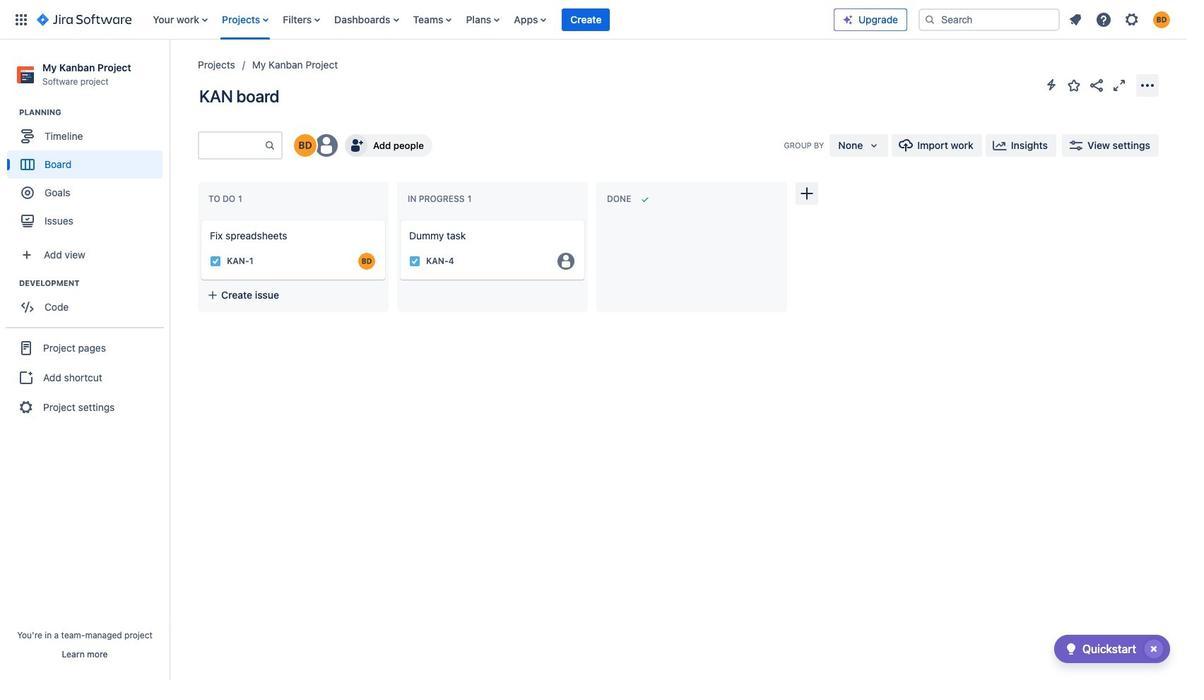 Task type: vqa. For each thing, say whether or not it's contained in the screenshot.
Bullet list ⌘⇧8 icon
no



Task type: describe. For each thing, give the bounding box(es) containing it.
in progress element
[[408, 194, 474, 204]]

automations menu button icon image
[[1043, 76, 1060, 93]]

development image
[[2, 275, 19, 292]]

0 horizontal spatial list
[[146, 0, 834, 39]]

star kan board image
[[1066, 77, 1083, 94]]

Search this board text field
[[199, 133, 264, 158]]

dismiss quickstart image
[[1143, 638, 1165, 661]]

view settings image
[[1068, 137, 1085, 154]]

your profile and settings image
[[1153, 11, 1170, 28]]

sidebar navigation image
[[154, 57, 185, 85]]

heading for planning icon's group
[[19, 107, 169, 118]]

sidebar element
[[0, 40, 170, 681]]

create issue image
[[192, 211, 208, 228]]

goal image
[[21, 187, 34, 199]]

more actions image
[[1139, 77, 1156, 94]]

settings image
[[1124, 11, 1141, 28]]

create column image
[[799, 185, 815, 202]]

1 horizontal spatial list
[[1063, 7, 1179, 32]]

notifications image
[[1067, 11, 1084, 28]]

help image
[[1095, 11, 1112, 28]]



Task type: locate. For each thing, give the bounding box(es) containing it.
0 vertical spatial group
[[7, 107, 169, 240]]

group for planning icon
[[7, 107, 169, 240]]

task image
[[409, 256, 420, 267]]

planning image
[[2, 104, 19, 121]]

heading for group related to "development" icon
[[19, 278, 169, 289]]

1 vertical spatial heading
[[19, 278, 169, 289]]

1 vertical spatial group
[[7, 278, 169, 326]]

add people image
[[348, 137, 365, 154]]

task image
[[210, 256, 221, 267]]

1 heading from the top
[[19, 107, 169, 118]]

create issue image
[[391, 211, 408, 228]]

to do element
[[208, 194, 245, 204]]

heading
[[19, 107, 169, 118], [19, 278, 169, 289]]

None search field
[[919, 8, 1060, 31]]

banner
[[0, 0, 1187, 40]]

enter full screen image
[[1111, 77, 1128, 94]]

check image
[[1063, 641, 1080, 658]]

search image
[[924, 14, 936, 25]]

appswitcher icon image
[[13, 11, 30, 28]]

list
[[146, 0, 834, 39], [1063, 7, 1179, 32]]

2 vertical spatial group
[[6, 327, 164, 428]]

import image
[[898, 137, 915, 154]]

list item
[[562, 0, 610, 39]]

group
[[7, 107, 169, 240], [7, 278, 169, 326], [6, 327, 164, 428]]

0 vertical spatial heading
[[19, 107, 169, 118]]

Search field
[[919, 8, 1060, 31]]

group for "development" icon
[[7, 278, 169, 326]]

primary element
[[8, 0, 834, 39]]

2 heading from the top
[[19, 278, 169, 289]]

jira software image
[[37, 11, 132, 28], [37, 11, 132, 28]]



